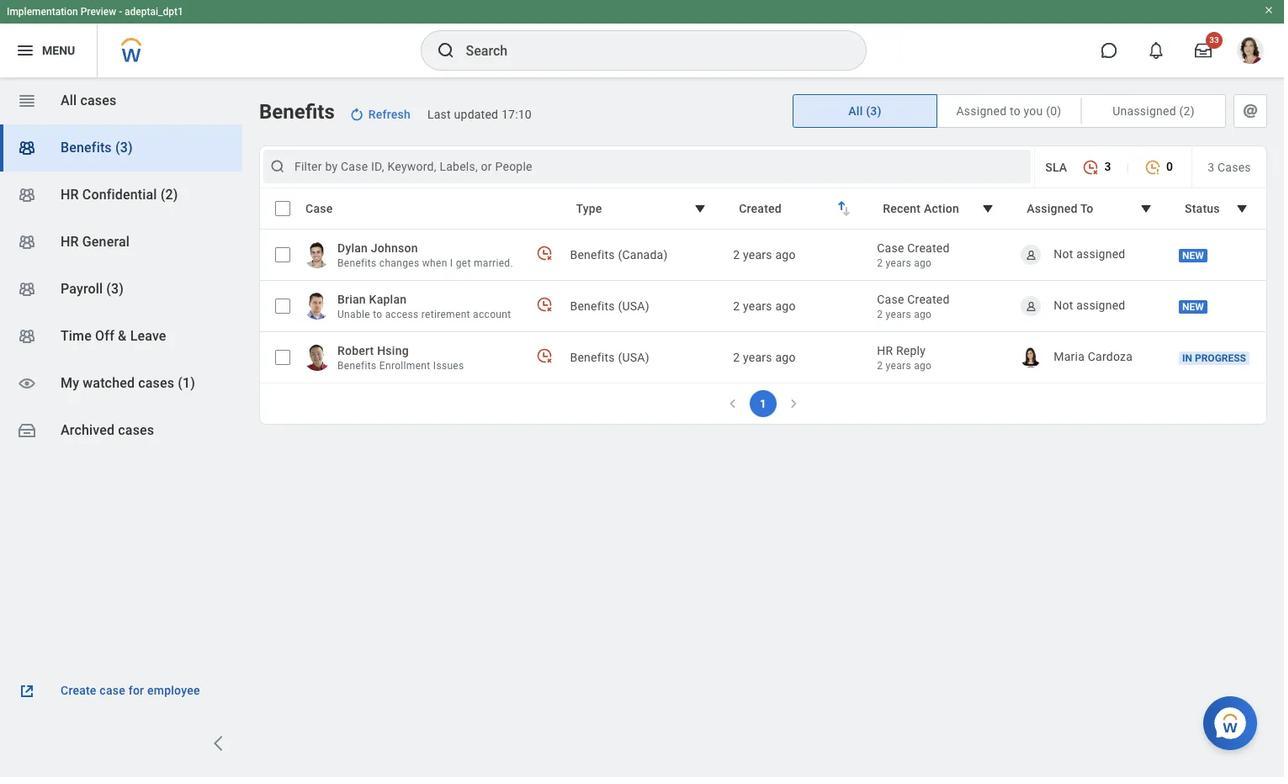 Task type: locate. For each thing, give the bounding box(es) containing it.
caret down image right the "action"
[[978, 199, 998, 219]]

created button
[[728, 193, 865, 225]]

1 benefits (usa) from the top
[[570, 300, 649, 313]]

create case for employee link
[[17, 682, 226, 702]]

2 years ago for robert hsing
[[733, 351, 796, 364]]

i
[[450, 257, 453, 269]]

chevron right image
[[209, 734, 229, 754]]

0
[[1166, 160, 1173, 173]]

menu button
[[0, 24, 97, 77]]

2 vertical spatial cases
[[118, 422, 154, 438]]

2 not from the top
[[1054, 298, 1073, 312]]

cases up benefits (3) at the top left
[[80, 93, 116, 109]]

1 vertical spatial to
[[373, 309, 382, 321]]

0 horizontal spatial 3
[[1104, 160, 1111, 173]]

assigned up maria cardoza at right
[[1076, 298, 1125, 312]]

assigned left to
[[1027, 202, 1078, 215]]

benefits
[[259, 100, 335, 124], [61, 140, 112, 156], [570, 248, 615, 262], [337, 257, 377, 269], [570, 300, 615, 313], [570, 351, 615, 364], [337, 360, 377, 372]]

1 horizontal spatial all
[[848, 104, 863, 118]]

to down kaplan
[[373, 309, 382, 321]]

1 vertical spatial benefits (usa)
[[570, 351, 649, 364]]

2 time to resolve - overdue element from the top
[[536, 347, 553, 364]]

2 contact card matrix manager image from the top
[[17, 232, 37, 252]]

1 (usa) from the top
[[618, 300, 649, 313]]

(2) right confidential
[[161, 187, 178, 203]]

assigned to you (0)
[[956, 104, 1061, 118]]

contact card matrix manager image down contact card matrix manager icon at the left of page
[[17, 232, 37, 252]]

not assigned down assigned to button
[[1054, 247, 1125, 261]]

0 vertical spatial (2)
[[1179, 104, 1195, 118]]

search image
[[269, 158, 286, 175]]

2
[[733, 248, 740, 262], [877, 257, 883, 269], [733, 300, 740, 313], [877, 309, 883, 321], [733, 351, 740, 364], [877, 360, 883, 372]]

0 vertical spatial hr
[[61, 187, 79, 203]]

cases inside "link"
[[80, 93, 116, 109]]

contact card matrix manager image
[[17, 138, 37, 158], [17, 232, 37, 252], [17, 279, 37, 300], [17, 326, 37, 347]]

caret down image for assigned to
[[1136, 199, 1156, 219]]

assigned down assigned to button
[[1076, 247, 1125, 261]]

contact card matrix manager image inside benefits (3) link
[[17, 138, 37, 158]]

to inside 'button'
[[1010, 104, 1021, 118]]

benefits inside the robert hsing benefits enrollment issues
[[337, 360, 377, 372]]

new for benefits (canada)
[[1182, 250, 1204, 262]]

1 horizontal spatial 3
[[1208, 160, 1214, 174]]

user image
[[1025, 300, 1037, 313]]

0 vertical spatial created
[[739, 202, 782, 215]]

caret down image right status
[[1232, 199, 1252, 219]]

cases
[[80, 93, 116, 109], [138, 375, 174, 391], [118, 422, 154, 438]]

caret down image for recent action
[[978, 199, 998, 219]]

justify image
[[15, 40, 35, 61]]

hr left the general
[[61, 234, 79, 250]]

2 assigned from the top
[[1076, 298, 1125, 312]]

hr right contact card matrix manager icon at the left of page
[[61, 187, 79, 203]]

created
[[739, 202, 782, 215], [907, 241, 950, 255], [907, 293, 950, 306]]

close environment banner image
[[1264, 5, 1274, 15]]

contact card matrix manager image inside 'time off & leave' link
[[17, 326, 37, 347]]

new for benefits (usa)
[[1182, 301, 1204, 313]]

unable to access retirement account button
[[337, 308, 511, 321]]

watched
[[83, 375, 135, 391]]

2 vertical spatial (3)
[[106, 281, 124, 297]]

all inside "link"
[[61, 93, 77, 109]]

2 years ago for brian kaplan
[[733, 300, 796, 313]]

caret down image inside type button
[[690, 199, 710, 219]]

assigned left you
[[956, 104, 1007, 118]]

benefits enrollment issues button
[[337, 359, 464, 373]]

2 time to resolve - overdue image from the top
[[536, 347, 553, 364]]

created for (canada)
[[907, 241, 950, 255]]

created inside button
[[739, 202, 782, 215]]

2 case created 2 years ago from the top
[[877, 293, 950, 321]]

created down recent action
[[907, 241, 950, 255]]

assigned for assigned to you (0)
[[956, 104, 1007, 118]]

2 3 from the left
[[1208, 160, 1214, 174]]

2 vertical spatial 2 years ago
[[733, 351, 796, 364]]

contact card matrix manager image for time
[[17, 326, 37, 347]]

0 vertical spatial assigned
[[956, 104, 1007, 118]]

1 new from the top
[[1182, 250, 1204, 262]]

1 vertical spatial assigned
[[1076, 298, 1125, 312]]

preview
[[81, 6, 116, 18]]

1 vertical spatial created
[[907, 241, 950, 255]]

years
[[743, 248, 772, 262], [886, 257, 911, 269], [743, 300, 772, 313], [886, 309, 911, 321], [743, 351, 772, 364], [886, 360, 911, 372]]

1 3 from the left
[[1104, 160, 1111, 173]]

not assigned for benefits (usa)
[[1054, 298, 1125, 312]]

1 2 years ago from the top
[[733, 248, 796, 262]]

1 not assigned from the top
[[1054, 247, 1125, 261]]

time to resolve - overdue image
[[536, 244, 553, 261], [536, 347, 553, 364]]

my watched cases (1) link
[[0, 360, 242, 407]]

unable
[[337, 309, 370, 321]]

0 horizontal spatial (2)
[[161, 187, 178, 203]]

new
[[1182, 250, 1204, 262], [1182, 301, 1204, 313]]

1 vertical spatial not assigned
[[1054, 298, 1125, 312]]

(3) inside "button"
[[866, 104, 882, 118]]

assigned
[[1076, 247, 1125, 261], [1076, 298, 1125, 312]]

case created 2 years ago up reply
[[877, 293, 950, 321]]

caret down image inside status button
[[1232, 199, 1252, 219]]

1 vertical spatial case
[[877, 241, 904, 255]]

profile logan mcneil image
[[1237, 37, 1264, 67]]

hr inside hr reply 2 years ago
[[877, 344, 893, 358]]

1 vertical spatial case created 2 years ago
[[877, 293, 950, 321]]

reset image
[[348, 106, 365, 123]]

3 contact card matrix manager image from the top
[[17, 279, 37, 300]]

benefits (usa) for hsing
[[570, 351, 649, 364]]

1 case created 2 years ago from the top
[[877, 241, 950, 269]]

contact card matrix manager image for payroll
[[17, 279, 37, 300]]

1 vertical spatial time to resolve - overdue image
[[536, 347, 553, 364]]

time to resolve - overdue element
[[536, 244, 553, 261], [536, 347, 553, 364]]

sort up image
[[832, 196, 852, 216]]

4 contact card matrix manager image from the top
[[17, 326, 37, 347]]

assigned to you (0) button
[[937, 95, 1080, 127]]

assigned inside 'button'
[[956, 104, 1007, 118]]

3 for 3
[[1104, 160, 1111, 173]]

3 cases
[[1208, 160, 1251, 174]]

maria
[[1054, 350, 1085, 363]]

contact card matrix manager image
[[17, 185, 37, 205]]

cases down the "my watched cases (1)"
[[118, 422, 154, 438]]

2 caret down image from the left
[[1232, 199, 1252, 219]]

0 vertical spatial benefits (usa)
[[570, 300, 649, 313]]

ext link image
[[17, 682, 37, 702]]

not right user icon
[[1054, 298, 1073, 312]]

caret down image down clock exclamation icon
[[1136, 199, 1156, 219]]

ago inside hr reply 2 years ago
[[914, 360, 932, 372]]

1 vertical spatial hr
[[61, 234, 79, 250]]

to
[[1010, 104, 1021, 118], [373, 309, 382, 321]]

last updated 17:10
[[427, 108, 532, 121]]

implementation preview -   adeptai_dpt1
[[7, 6, 183, 18]]

-
[[119, 6, 122, 18]]

caret down image for type
[[690, 199, 710, 219]]

case created 2 years ago for benefits (usa)
[[877, 293, 950, 321]]

not assigned
[[1054, 247, 1125, 261], [1054, 298, 1125, 312]]

0 horizontal spatial to
[[373, 309, 382, 321]]

created left sort up icon
[[739, 202, 782, 215]]

all cases
[[61, 93, 116, 109]]

2 not assigned from the top
[[1054, 298, 1125, 312]]

time to first response - overdue image
[[536, 296, 553, 313]]

new up in
[[1182, 301, 1204, 313]]

(2) inside hr confidential (2) link
[[161, 187, 178, 203]]

0 horizontal spatial all
[[61, 93, 77, 109]]

assigned for benefits (canada)
[[1076, 247, 1125, 261]]

assigned to button
[[1016, 193, 1167, 225]]

0 vertical spatial assigned
[[1076, 247, 1125, 261]]

2 vertical spatial case
[[877, 293, 904, 306]]

all
[[61, 93, 77, 109], [848, 104, 863, 118]]

you
[[1024, 104, 1043, 118]]

brian
[[337, 293, 366, 306]]

0 vertical spatial new
[[1182, 250, 1204, 262]]

assigned for benefits (usa)
[[1076, 298, 1125, 312]]

benefits inside dylan johnson benefits changes when i get married.
[[337, 257, 377, 269]]

contact card matrix manager image inside payroll (3) link
[[17, 279, 37, 300]]

1 time to resolve - overdue element from the top
[[536, 244, 553, 261]]

not assigned for benefits (canada)
[[1054, 247, 1125, 261]]

married.
[[474, 257, 513, 269]]

3 left cases
[[1208, 160, 1214, 174]]

action
[[924, 202, 959, 215]]

all inside "button"
[[848, 104, 863, 118]]

benefits (usa) for kaplan
[[570, 300, 649, 313]]

hr general
[[61, 234, 130, 250]]

sort down image
[[837, 201, 857, 221]]

tab list
[[793, 94, 1267, 128]]

1 vertical spatial 2 years ago
[[733, 300, 796, 313]]

created up reply
[[907, 293, 950, 306]]

33
[[1209, 35, 1219, 45]]

3
[[1104, 160, 1111, 173], [1208, 160, 1214, 174]]

hr
[[61, 187, 79, 203], [61, 234, 79, 250], [877, 344, 893, 358]]

time to resolve - overdue element for benefits (canada)
[[536, 244, 553, 261]]

0 vertical spatial time to resolve - overdue element
[[536, 244, 553, 261]]

not assigned up maria cardoza at right
[[1054, 298, 1125, 312]]

(2) right unassigned
[[1179, 104, 1195, 118]]

1 horizontal spatial (2)
[[1179, 104, 1195, 118]]

1 caret down image from the left
[[978, 199, 998, 219]]

2 benefits (usa) from the top
[[570, 351, 649, 364]]

status
[[1185, 202, 1220, 215]]

1 vertical spatial new
[[1182, 301, 1204, 313]]

contact card matrix manager image up contact card matrix manager icon at the left of page
[[17, 138, 37, 158]]

2 2 years ago from the top
[[733, 300, 796, 313]]

time to resolve - overdue image up the time to first response - overdue element
[[536, 244, 553, 261]]

new down status
[[1182, 250, 1204, 262]]

access
[[385, 309, 419, 321]]

caret down image for status
[[1232, 199, 1252, 219]]

changes
[[379, 257, 419, 269]]

assigned
[[956, 104, 1007, 118], [1027, 202, 1078, 215]]

time to resolve - overdue element for benefits (usa)
[[536, 347, 553, 364]]

17:10
[[501, 108, 532, 121]]

1 horizontal spatial caret down image
[[1232, 199, 1252, 219]]

1 vertical spatial assigned
[[1027, 202, 1078, 215]]

in progress
[[1182, 353, 1246, 365]]

case created 2 years ago down recent action
[[877, 241, 950, 269]]

cases for all cases
[[80, 93, 116, 109]]

user image
[[1025, 249, 1037, 261]]

clock exclamation image
[[1144, 159, 1161, 176]]

1 horizontal spatial caret down image
[[1136, 199, 1156, 219]]

contact card matrix manager image left payroll
[[17, 279, 37, 300]]

2 new from the top
[[1182, 301, 1204, 313]]

not right user image
[[1054, 247, 1073, 261]]

(3) for payroll (3)
[[106, 281, 124, 297]]

benefits inside list
[[61, 140, 112, 156]]

caret down image inside recent action button
[[978, 199, 998, 219]]

time to resolve - overdue element down the time to first response - overdue element
[[536, 347, 553, 364]]

cases left the (1) at the left of the page
[[138, 375, 174, 391]]

list
[[0, 77, 242, 454]]

0 vertical spatial case created 2 years ago
[[877, 241, 950, 269]]

1 vertical spatial time to resolve - overdue element
[[536, 347, 553, 364]]

assigned inside button
[[1027, 202, 1078, 215]]

0 vertical spatial (usa)
[[618, 300, 649, 313]]

contact card matrix manager image inside hr general link
[[17, 232, 37, 252]]

2 vertical spatial created
[[907, 293, 950, 306]]

0 horizontal spatial caret down image
[[690, 199, 710, 219]]

hr general link
[[0, 219, 242, 266]]

1 contact card matrix manager image from the top
[[17, 138, 37, 158]]

not for (usa)
[[1054, 298, 1073, 312]]

(3)
[[866, 104, 882, 118], [115, 140, 133, 156], [106, 281, 124, 297]]

0 vertical spatial (3)
[[866, 104, 882, 118]]

time to resolve - overdue element up the time to first response - overdue element
[[536, 244, 553, 261]]

leave
[[130, 328, 166, 344]]

time to first response - overdue element
[[536, 296, 553, 313]]

0 vertical spatial 2 years ago
[[733, 248, 796, 262]]

0 vertical spatial not assigned
[[1054, 247, 1125, 261]]

2 caret down image from the left
[[1136, 199, 1156, 219]]

to inside brian kaplan unable to access retirement account
[[373, 309, 382, 321]]

0 vertical spatial cases
[[80, 93, 116, 109]]

enrollment
[[379, 360, 430, 372]]

1 assigned from the top
[[1076, 247, 1125, 261]]

caret down image down filter by case id, keyword, labels, or people text field
[[690, 199, 710, 219]]

(usa) for hsing
[[618, 351, 649, 364]]

0 horizontal spatial assigned
[[956, 104, 1007, 118]]

0 vertical spatial time to resolve - overdue image
[[536, 244, 553, 261]]

not for (canada)
[[1054, 247, 1073, 261]]

johnson
[[371, 241, 418, 255]]

caret down image
[[690, 199, 710, 219], [1136, 199, 1156, 219]]

2 vertical spatial hr
[[877, 344, 893, 358]]

2 years ago for dylan johnson
[[733, 248, 796, 262]]

case for benefits (canada)
[[877, 241, 904, 255]]

search image
[[435, 40, 456, 61]]

1 vertical spatial (2)
[[161, 187, 178, 203]]

(2)
[[1179, 104, 1195, 118], [161, 187, 178, 203]]

hr confidential (2)
[[61, 187, 178, 203]]

0 horizontal spatial caret down image
[[978, 199, 998, 219]]

get
[[456, 257, 471, 269]]

1 vertical spatial not
[[1054, 298, 1073, 312]]

cardoza
[[1088, 350, 1133, 363]]

to left you
[[1010, 104, 1021, 118]]

3 2 years ago from the top
[[733, 351, 796, 364]]

1 not from the top
[[1054, 247, 1073, 261]]

1 caret down image from the left
[[690, 199, 710, 219]]

ago
[[775, 248, 796, 262], [914, 257, 932, 269], [775, 300, 796, 313], [914, 309, 932, 321], [775, 351, 796, 364], [914, 360, 932, 372]]

recent action
[[883, 202, 959, 215]]

not
[[1054, 247, 1073, 261], [1054, 298, 1073, 312]]

3 right 'clock x' image
[[1104, 160, 1111, 173]]

0 vertical spatial to
[[1010, 104, 1021, 118]]

2 (usa) from the top
[[618, 351, 649, 364]]

hr left reply
[[877, 344, 893, 358]]

1 time to resolve - overdue image from the top
[[536, 244, 553, 261]]

3 inside button
[[1104, 160, 1111, 173]]

robert
[[337, 344, 374, 358]]

1 horizontal spatial to
[[1010, 104, 1021, 118]]

1 vertical spatial (3)
[[115, 140, 133, 156]]

1 vertical spatial (usa)
[[618, 351, 649, 364]]

menu
[[42, 43, 75, 57]]

1 horizontal spatial assigned
[[1027, 202, 1078, 215]]

implementation
[[7, 6, 78, 18]]

time to resolve - overdue image down the time to first response - overdue element
[[536, 347, 553, 364]]

benefits (usa)
[[570, 300, 649, 313], [570, 351, 649, 364]]

contact card matrix manager image up visible image
[[17, 326, 37, 347]]

caret down image inside assigned to button
[[1136, 199, 1156, 219]]

caret down image
[[978, 199, 998, 219], [1232, 199, 1252, 219]]

0 vertical spatial not
[[1054, 247, 1073, 261]]



Task type: vqa. For each thing, say whether or not it's contained in the screenshot.
book open "IMAGE"
no



Task type: describe. For each thing, give the bounding box(es) containing it.
(0)
[[1046, 104, 1061, 118]]

menu banner
[[0, 0, 1284, 77]]

recent
[[883, 202, 921, 215]]

reply
[[896, 344, 926, 358]]

maria cardoza
[[1054, 350, 1133, 363]]

my watched cases (1)
[[61, 375, 195, 391]]

(1)
[[178, 375, 195, 391]]

3 for 3 cases
[[1208, 160, 1214, 174]]

off
[[95, 328, 114, 344]]

(canada)
[[618, 248, 668, 262]]

Search Workday  search field
[[466, 32, 831, 69]]

2 inside hr reply 2 years ago
[[877, 360, 883, 372]]

cases
[[1218, 160, 1251, 174]]

contact card matrix manager image for hr
[[17, 232, 37, 252]]

assigned for assigned to
[[1027, 202, 1078, 215]]

tab list containing all (3)
[[793, 94, 1267, 128]]

hsing
[[377, 344, 409, 358]]

retirement
[[421, 309, 470, 321]]

robert hsing benefits enrollment issues
[[337, 344, 464, 372]]

hr for hr general
[[61, 234, 79, 250]]

unassigned (2) button
[[1082, 95, 1225, 127]]

chevron left small image
[[724, 395, 741, 412]]

list containing all cases
[[0, 77, 242, 454]]

all for all (3)
[[848, 104, 863, 118]]

0 vertical spatial case
[[305, 202, 333, 215]]

cases for archived cases
[[118, 422, 154, 438]]

assigned to
[[1027, 202, 1093, 215]]

3 button
[[1074, 151, 1119, 183]]

case created 2 years ago for benefits (canada)
[[877, 241, 950, 269]]

refresh button
[[341, 101, 421, 128]]

issues
[[433, 360, 464, 372]]

notifications large image
[[1148, 42, 1165, 59]]

archived cases
[[61, 422, 154, 438]]

all cases link
[[0, 77, 242, 125]]

general
[[82, 234, 130, 250]]

dylan
[[337, 241, 368, 255]]

employee
[[147, 684, 200, 698]]

at tag mention image
[[1240, 101, 1261, 121]]

archived cases link
[[0, 407, 242, 454]]

clock x image
[[1082, 159, 1099, 176]]

all (3) tab panel
[[259, 146, 1267, 425]]

&
[[118, 328, 127, 344]]

sla
[[1045, 160, 1067, 174]]

unassigned (2)
[[1113, 104, 1195, 118]]

all for all cases
[[61, 93, 77, 109]]

adeptai_dpt1
[[125, 6, 183, 18]]

1
[[760, 397, 767, 411]]

unassigned
[[1113, 104, 1176, 118]]

last
[[427, 108, 451, 121]]

benefits changes when i get married. button
[[337, 257, 513, 270]]

grid view image
[[17, 91, 37, 111]]

chevron right small image
[[785, 395, 802, 412]]

dylan johnson benefits changes when i get married.
[[337, 241, 513, 269]]

hr confidential (2) link
[[0, 172, 242, 219]]

inbox image
[[17, 421, 37, 441]]

visible image
[[17, 374, 37, 394]]

case for benefits (usa)
[[877, 293, 904, 306]]

filter by case id, keyword, labels, or people. type label: to find cases with specific labels applied element
[[263, 150, 1031, 183]]

updated
[[454, 108, 498, 121]]

type
[[576, 202, 602, 215]]

kaplan
[[369, 293, 407, 306]]

created for (usa)
[[907, 293, 950, 306]]

create
[[61, 684, 96, 698]]

case
[[100, 684, 125, 698]]

all (3)
[[848, 104, 882, 118]]

|
[[1126, 160, 1129, 174]]

when
[[422, 257, 447, 269]]

(3) for all (3)
[[866, 104, 882, 118]]

to
[[1080, 202, 1093, 215]]

(3) for benefits (3)
[[115, 140, 133, 156]]

confidential
[[82, 187, 157, 203]]

inbox large image
[[1195, 42, 1212, 59]]

create case for employee
[[61, 684, 200, 698]]

in
[[1182, 353, 1192, 365]]

for
[[128, 684, 144, 698]]

(usa) for kaplan
[[618, 300, 649, 313]]

my
[[61, 375, 79, 391]]

Filter by Case ID, Keyword, Labels, or People text field
[[295, 158, 1005, 175]]

contact card matrix manager image for benefits
[[17, 138, 37, 158]]

benefits (canada)
[[570, 248, 668, 262]]

1 button
[[750, 390, 777, 417]]

brian kaplan unable to access retirement account
[[337, 293, 511, 321]]

1 vertical spatial cases
[[138, 375, 174, 391]]

type button
[[565, 193, 721, 225]]

hr reply 2 years ago
[[877, 344, 932, 372]]

time to resolve - overdue image for benefits (usa)
[[536, 347, 553, 364]]

refresh
[[368, 108, 411, 121]]

payroll
[[61, 281, 103, 297]]

hr for hr confidential (2)
[[61, 187, 79, 203]]

years inside hr reply 2 years ago
[[886, 360, 911, 372]]

33 button
[[1185, 32, 1223, 69]]

recent action button
[[872, 193, 1009, 225]]

archived
[[61, 422, 115, 438]]

benefits (3) link
[[0, 125, 242, 172]]

payroll (3)
[[61, 281, 124, 297]]

(2) inside unassigned (2) button
[[1179, 104, 1195, 118]]

time to resolve - overdue image for benefits (canada)
[[536, 244, 553, 261]]

payroll (3) link
[[0, 266, 242, 313]]

status button
[[1174, 193, 1263, 225]]

benefits (3)
[[61, 140, 133, 156]]

all (3) button
[[793, 95, 937, 127]]

time off & leave link
[[0, 313, 242, 360]]

account
[[473, 309, 511, 321]]



